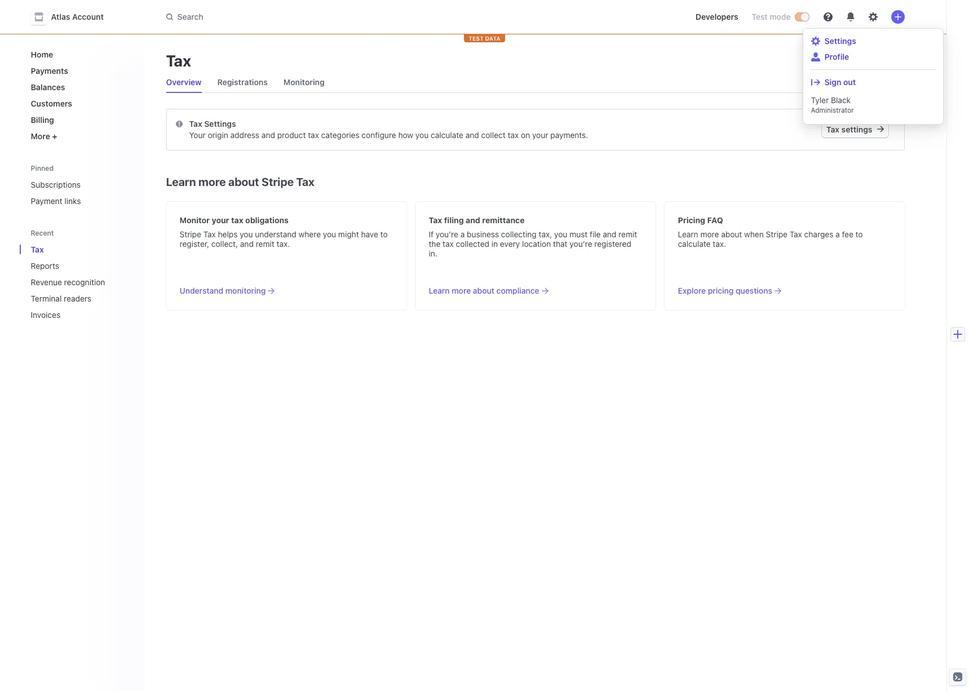 Task type: locate. For each thing, give the bounding box(es) containing it.
2 vertical spatial learn
[[429, 286, 450, 296]]

0 horizontal spatial tax.
[[277, 239, 290, 249]]

stripe
[[262, 175, 294, 188], [180, 230, 201, 239], [767, 230, 788, 239]]

tax right the
[[443, 239, 454, 249]]

2 vertical spatial more
[[452, 286, 471, 296]]

about inside pricing faq learn more about when stripe tax charges a fee to calculate tax.
[[722, 230, 743, 239]]

more
[[31, 131, 50, 141]]

and inside monitor your tax obligations stripe tax helps you understand where you might have to register, collect, and remit tax.
[[240, 239, 254, 249]]

menu
[[806, 31, 941, 122]]

to right have
[[381, 230, 388, 239]]

a down filing
[[461, 230, 465, 239]]

1 vertical spatial more
[[701, 230, 720, 239]]

0 vertical spatial calculate
[[431, 130, 464, 140]]

profile link
[[812, 51, 936, 63]]

payment links link
[[26, 192, 135, 210]]

address
[[231, 130, 260, 140]]

+
[[52, 131, 57, 141]]

tax inside tax settings your origin address and product tax categories configure how you calculate and collect tax on your payments.
[[189, 119, 202, 129]]

that
[[554, 239, 568, 249]]

1 horizontal spatial more
[[452, 286, 471, 296]]

tyler
[[812, 95, 830, 105]]

categories
[[321, 130, 360, 140]]

questions
[[736, 286, 773, 296]]

tax down administrator
[[827, 125, 840, 134]]

to right "fee"
[[856, 230, 864, 239]]

in.
[[429, 249, 438, 258]]

understand
[[255, 230, 297, 239]]

monitoring
[[284, 77, 325, 87]]

calculate for and
[[431, 130, 464, 140]]

about up obligations
[[229, 175, 259, 188]]

learn for learn more about compliance
[[429, 286, 450, 296]]

settings up "profile"
[[825, 36, 857, 46]]

remit inside tax filing and remittance if you're a business collecting tax, you must file and remit the tax collected in every location that you're registered in.
[[619, 230, 638, 239]]

0 horizontal spatial about
[[229, 175, 259, 188]]

settings up 'origin'
[[204, 119, 236, 129]]

terminal readers link
[[26, 289, 119, 308]]

your inside tax settings your origin address and product tax categories configure how you calculate and collect tax on your payments.
[[533, 130, 549, 140]]

monitor your tax obligations stripe tax helps you understand where you might have to register, collect, and remit tax.
[[180, 216, 388, 249]]

more +
[[31, 131, 57, 141]]

tax. inside pricing faq learn more about when stripe tax charges a fee to calculate tax.
[[713, 239, 727, 249]]

more
[[199, 175, 226, 188], [701, 230, 720, 239], [452, 286, 471, 296]]

1 horizontal spatial settings
[[825, 36, 857, 46]]

1 horizontal spatial about
[[473, 286, 495, 296]]

stripe inside monitor your tax obligations stripe tax helps you understand where you might have to register, collect, and remit tax.
[[180, 230, 201, 239]]

you're down filing
[[436, 230, 459, 239]]

tax left on
[[508, 130, 519, 140]]

about left compliance
[[473, 286, 495, 296]]

and right helps
[[240, 239, 254, 249]]

tax. left where
[[277, 239, 290, 249]]

about down faq
[[722, 230, 743, 239]]

stripe up obligations
[[262, 175, 294, 188]]

might
[[339, 230, 359, 239]]

sign out menu item
[[808, 74, 939, 90]]

tax inside monitor your tax obligations stripe tax helps you understand where you might have to register, collect, and remit tax.
[[204, 230, 216, 239]]

2 horizontal spatial learn
[[678, 230, 699, 239]]

2 to from the left
[[856, 230, 864, 239]]

calculate inside pricing faq learn more about when stripe tax charges a fee to calculate tax.
[[678, 239, 711, 249]]

core navigation links element
[[26, 45, 135, 146]]

when
[[745, 230, 764, 239]]

calculate inside tax settings your origin address and product tax categories configure how you calculate and collect tax on your payments.
[[431, 130, 464, 140]]

1 horizontal spatial calculate
[[678, 239, 711, 249]]

pricing
[[678, 216, 706, 225]]

and
[[262, 130, 275, 140], [466, 130, 480, 140], [466, 216, 481, 225], [603, 230, 617, 239], [240, 239, 254, 249]]

you're right that
[[570, 239, 593, 249]]

to inside monitor your tax obligations stripe tax helps you understand where you might have to register, collect, and remit tax.
[[381, 230, 388, 239]]

learn for learn more about stripe tax
[[166, 175, 196, 188]]

0 vertical spatial your
[[533, 130, 549, 140]]

0 horizontal spatial more
[[199, 175, 226, 188]]

learn up monitor
[[166, 175, 196, 188]]

search
[[177, 12, 203, 21]]

1 tax. from the left
[[277, 239, 290, 249]]

you're
[[436, 230, 459, 239], [570, 239, 593, 249]]

0 horizontal spatial to
[[381, 230, 388, 239]]

more down faq
[[701, 230, 720, 239]]

settings
[[842, 125, 873, 134]]

tax left helps
[[204, 230, 216, 239]]

stripe down monitor
[[180, 230, 201, 239]]

tax left charges
[[790, 230, 803, 239]]

tax up if
[[429, 216, 443, 225]]

tax up helps
[[231, 216, 244, 225]]

if
[[429, 230, 434, 239]]

1 a from the left
[[461, 230, 465, 239]]

must
[[570, 230, 588, 239]]

registrations link
[[213, 74, 272, 90]]

terminal
[[31, 294, 62, 304]]

tax link
[[26, 240, 119, 259]]

0 horizontal spatial your
[[212, 216, 229, 225]]

1 vertical spatial learn
[[678, 230, 699, 239]]

collect
[[482, 130, 506, 140]]

tax.
[[277, 239, 290, 249], [713, 239, 727, 249]]

tax filing and remittance if you're a business collecting tax, you must file and remit the tax collected in every location that you're registered in.
[[429, 216, 638, 258]]

recent
[[31, 229, 54, 238]]

0 horizontal spatial stripe
[[180, 230, 201, 239]]

customers link
[[26, 94, 135, 113]]

pinned element
[[26, 175, 135, 210]]

pinned
[[31, 164, 54, 173]]

remit right file
[[619, 230, 638, 239]]

to
[[381, 230, 388, 239], [856, 230, 864, 239]]

and right file
[[603, 230, 617, 239]]

1 vertical spatial about
[[722, 230, 743, 239]]

your up helps
[[212, 216, 229, 225]]

recent element
[[19, 240, 144, 324]]

you right how
[[416, 130, 429, 140]]

tax up your
[[189, 119, 202, 129]]

0 horizontal spatial learn
[[166, 175, 196, 188]]

home link
[[26, 45, 135, 64]]

registrations
[[218, 77, 268, 87]]

test data
[[469, 35, 501, 42]]

to inside pricing faq learn more about when stripe tax charges a fee to calculate tax.
[[856, 230, 864, 239]]

on
[[521, 130, 531, 140]]

stripe right when
[[767, 230, 788, 239]]

0 vertical spatial settings
[[825, 36, 857, 46]]

a
[[461, 230, 465, 239], [836, 230, 841, 239]]

atlas account
[[51, 12, 104, 21]]

about for stripe
[[229, 175, 259, 188]]

2 horizontal spatial more
[[701, 230, 720, 239]]

product
[[277, 130, 306, 140]]

you inside tax settings your origin address and product tax categories configure how you calculate and collect tax on your payments.
[[416, 130, 429, 140]]

learn down in.
[[429, 286, 450, 296]]

calculate
[[431, 130, 464, 140], [678, 239, 711, 249]]

more inside pricing faq learn more about when stripe tax charges a fee to calculate tax.
[[701, 230, 720, 239]]

1 vertical spatial settings
[[204, 119, 236, 129]]

1 horizontal spatial your
[[533, 130, 549, 140]]

1 horizontal spatial you're
[[570, 239, 593, 249]]

0 horizontal spatial you're
[[436, 230, 459, 239]]

readers
[[64, 294, 91, 304]]

in
[[492, 239, 498, 249]]

tax down recent in the left top of the page
[[31, 245, 44, 254]]

2 a from the left
[[836, 230, 841, 239]]

2 tax. from the left
[[713, 239, 727, 249]]

tax. inside monitor your tax obligations stripe tax helps you understand where you might have to register, collect, and remit tax.
[[277, 239, 290, 249]]

revenue
[[31, 278, 62, 287]]

2 horizontal spatial stripe
[[767, 230, 788, 239]]

calculate for tax.
[[678, 239, 711, 249]]

1 vertical spatial your
[[212, 216, 229, 225]]

charges
[[805, 230, 834, 239]]

learn inside learn more about compliance link
[[429, 286, 450, 296]]

settings image
[[869, 12, 878, 21]]

calculate right how
[[431, 130, 464, 140]]

tax inside tax filing and remittance if you're a business collecting tax, you must file and remit the tax collected in every location that you're registered in.
[[429, 216, 443, 225]]

your
[[533, 130, 549, 140], [212, 216, 229, 225]]

remit
[[619, 230, 638, 239], [256, 239, 275, 249]]

payments.
[[551, 130, 589, 140]]

0 horizontal spatial a
[[461, 230, 465, 239]]

more down collected
[[452, 286, 471, 296]]

tax inside button
[[827, 125, 840, 134]]

pricing
[[709, 286, 734, 296]]

calculate down pricing
[[678, 239, 711, 249]]

tax. down faq
[[713, 239, 727, 249]]

origin
[[208, 130, 228, 140]]

2 vertical spatial about
[[473, 286, 495, 296]]

1 to from the left
[[381, 230, 388, 239]]

Search search field
[[159, 6, 478, 27]]

a left "fee"
[[836, 230, 841, 239]]

0 horizontal spatial calculate
[[431, 130, 464, 140]]

payments
[[31, 66, 68, 76]]

0 horizontal spatial settings
[[204, 119, 236, 129]]

learn down pricing
[[678, 230, 699, 239]]

and up business
[[466, 216, 481, 225]]

tax up the overview on the top left of the page
[[166, 51, 191, 70]]

balances link
[[26, 78, 135, 96]]

1 vertical spatial calculate
[[678, 239, 711, 249]]

invoices
[[31, 310, 60, 320]]

collected
[[456, 239, 490, 249]]

tab list
[[162, 72, 905, 93]]

and left product
[[262, 130, 275, 140]]

0 vertical spatial about
[[229, 175, 259, 188]]

fee
[[843, 230, 854, 239]]

0 horizontal spatial remit
[[256, 239, 275, 249]]

1 horizontal spatial a
[[836, 230, 841, 239]]

your right on
[[533, 130, 549, 140]]

out
[[844, 77, 857, 87]]

1 horizontal spatial to
[[856, 230, 864, 239]]

1 horizontal spatial tax.
[[713, 239, 727, 249]]

monitoring link
[[279, 74, 329, 90]]

0 vertical spatial more
[[199, 175, 226, 188]]

more up monitor
[[199, 175, 226, 188]]

developers link
[[692, 8, 743, 26]]

0 vertical spatial learn
[[166, 175, 196, 188]]

you right 'tax,'
[[555, 230, 568, 239]]

collecting
[[502, 230, 537, 239]]

remit down obligations
[[256, 239, 275, 249]]

location
[[523, 239, 551, 249]]

2 horizontal spatial about
[[722, 230, 743, 239]]

1 horizontal spatial remit
[[619, 230, 638, 239]]

1 horizontal spatial learn
[[429, 286, 450, 296]]



Task type: vqa. For each thing, say whether or not it's contained in the screenshot.
12:20
no



Task type: describe. For each thing, give the bounding box(es) containing it.
developers
[[696, 12, 739, 21]]

tax right product
[[308, 130, 319, 140]]

recent navigation links element
[[19, 229, 144, 324]]

explore pricing questions link
[[678, 286, 782, 297]]

settings inside tax settings your origin address and product tax categories configure how you calculate and collect tax on your payments.
[[204, 119, 236, 129]]

learn more about compliance link
[[429, 286, 549, 297]]

tax down product
[[296, 175, 315, 188]]

atlas account button
[[31, 9, 115, 25]]

recognition
[[64, 278, 105, 287]]

your
[[189, 130, 206, 140]]

obligations
[[246, 216, 289, 225]]

file
[[590, 230, 601, 239]]

a inside tax filing and remittance if you're a business collecting tax, you must file and remit the tax collected in every location that you're registered in.
[[461, 230, 465, 239]]

where
[[299, 230, 321, 239]]

explore
[[678, 286, 706, 296]]

pinned navigation links element
[[26, 164, 135, 210]]

administrator
[[812, 106, 855, 115]]

monitoring
[[226, 286, 266, 296]]

learn inside pricing faq learn more about when stripe tax charges a fee to calculate tax.
[[678, 230, 699, 239]]

more for learn more about compliance
[[452, 286, 471, 296]]

tax,
[[539, 230, 553, 239]]

tab list containing overview
[[162, 72, 905, 93]]

every
[[500, 239, 520, 249]]

menu containing settings
[[806, 31, 941, 122]]

tax inside monitor your tax obligations stripe tax helps you understand where you might have to register, collect, and remit tax.
[[231, 216, 244, 225]]

remittance
[[483, 216, 525, 225]]

tyler black administrator
[[812, 95, 855, 115]]

balances
[[31, 82, 65, 92]]

have
[[361, 230, 379, 239]]

subscriptions
[[31, 180, 81, 190]]

learn more about compliance
[[429, 286, 540, 296]]

billing
[[31, 115, 54, 125]]

Search text field
[[159, 6, 478, 27]]

register,
[[180, 239, 209, 249]]

understand monitoring
[[180, 286, 266, 296]]

pricing faq learn more about when stripe tax charges a fee to calculate tax.
[[678, 216, 864, 249]]

overview link
[[162, 74, 206, 90]]

payments link
[[26, 62, 135, 80]]

black
[[832, 95, 852, 105]]

faq
[[708, 216, 724, 225]]

tax inside pricing faq learn more about when stripe tax charges a fee to calculate tax.
[[790, 230, 803, 239]]

account
[[72, 12, 104, 21]]

test
[[469, 35, 484, 42]]

registered
[[595, 239, 632, 249]]

revenue recognition link
[[26, 273, 119, 292]]

how
[[399, 130, 414, 140]]

terminal readers
[[31, 294, 91, 304]]

understand
[[180, 286, 224, 296]]

tax settings
[[827, 125, 873, 134]]

tax settings button
[[823, 122, 889, 138]]

your inside monitor your tax obligations stripe tax helps you understand where you might have to register, collect, and remit tax.
[[212, 216, 229, 225]]

billing link
[[26, 111, 135, 129]]

atlas
[[51, 12, 70, 21]]

compliance
[[497, 286, 540, 296]]

reports
[[31, 261, 59, 271]]

stripe inside pricing faq learn more about when stripe tax charges a fee to calculate tax.
[[767, 230, 788, 239]]

home
[[31, 50, 53, 59]]

more for learn more about stripe tax
[[199, 175, 226, 188]]

you inside tax filing and remittance if you're a business collecting tax, you must file and remit the tax collected in every location that you're registered in.
[[555, 230, 568, 239]]

remit inside monitor your tax obligations stripe tax helps you understand where you might have to register, collect, and remit tax.
[[256, 239, 275, 249]]

invoices link
[[26, 306, 119, 324]]

you right helps
[[240, 230, 253, 239]]

about for compliance
[[473, 286, 495, 296]]

mode
[[770, 12, 791, 21]]

filing
[[445, 216, 464, 225]]

settings link
[[812, 36, 936, 47]]

links
[[65, 196, 81, 206]]

tax inside 'link'
[[31, 245, 44, 254]]

customers
[[31, 99, 72, 108]]

helps
[[218, 230, 238, 239]]

payment links
[[31, 196, 81, 206]]

configure
[[362, 130, 396, 140]]

understand monitoring link
[[180, 286, 275, 297]]

learn more about stripe tax
[[166, 175, 315, 188]]

reports link
[[26, 257, 119, 275]]

explore pricing questions
[[678, 286, 773, 296]]

tax settings your origin address and product tax categories configure how you calculate and collect tax on your payments.
[[189, 119, 589, 140]]

monitor
[[180, 216, 210, 225]]

sign out
[[825, 77, 857, 87]]

overview
[[166, 77, 202, 87]]

help image
[[824, 12, 833, 21]]

you left might
[[323, 230, 336, 239]]

sign
[[825, 77, 842, 87]]

the
[[429, 239, 441, 249]]

tax inside tax filing and remittance if you're a business collecting tax, you must file and remit the tax collected in every location that you're registered in.
[[443, 239, 454, 249]]

and left collect
[[466, 130, 480, 140]]

payment
[[31, 196, 62, 206]]

business
[[467, 230, 499, 239]]

data
[[486, 35, 501, 42]]

1 horizontal spatial stripe
[[262, 175, 294, 188]]

collect,
[[212, 239, 238, 249]]

a inside pricing faq learn more about when stripe tax charges a fee to calculate tax.
[[836, 230, 841, 239]]



